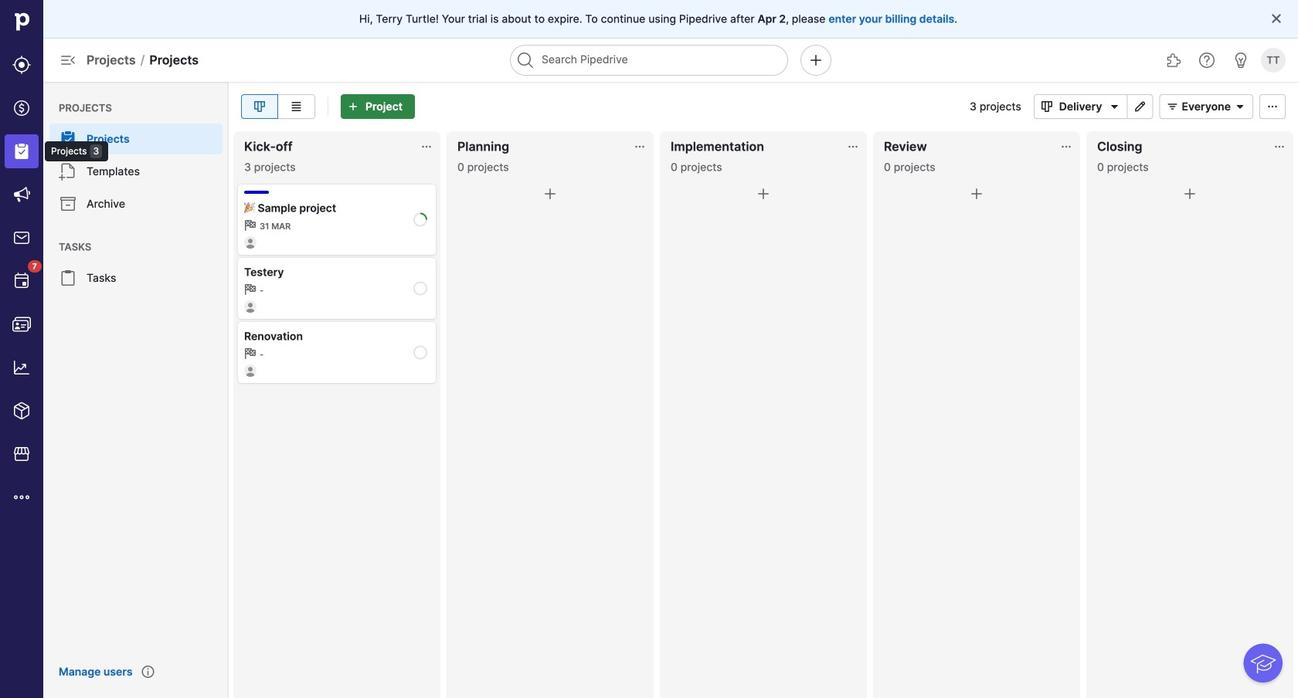 Task type: vqa. For each thing, say whether or not it's contained in the screenshot.
2nd row
no



Task type: describe. For each thing, give the bounding box(es) containing it.
insights image
[[12, 359, 31, 377]]

deals image
[[12, 99, 31, 118]]

edit board image
[[1131, 100, 1150, 113]]

1 color secondary image from the top
[[244, 220, 257, 232]]

info image
[[142, 666, 154, 679]]

color secondary image
[[244, 348, 257, 360]]

color undefined image
[[59, 269, 77, 288]]

board image
[[250, 100, 269, 113]]

2 color secondary rgba image from the left
[[1061, 141, 1073, 153]]

marketplace image
[[12, 445, 31, 464]]

campaigns image
[[12, 186, 31, 204]]

quick add image
[[807, 51, 826, 70]]

sales inbox image
[[12, 229, 31, 247]]

3 color secondary rgba image from the left
[[1274, 141, 1286, 153]]

home image
[[10, 10, 33, 33]]

list image
[[287, 100, 306, 113]]

leads image
[[12, 56, 31, 74]]



Task type: locate. For each thing, give the bounding box(es) containing it.
menu item
[[43, 124, 229, 155], [0, 130, 43, 173]]

0 horizontal spatial color secondary rgba image
[[634, 141, 646, 153]]

1 horizontal spatial color primary image
[[1106, 100, 1124, 113]]

2 color secondary image from the top
[[244, 284, 257, 296]]

0 vertical spatial color secondary image
[[244, 220, 257, 232]]

color primary image
[[1271, 12, 1283, 25], [1038, 100, 1057, 113], [1231, 100, 1250, 113], [1264, 100, 1283, 113], [755, 185, 773, 203], [968, 185, 986, 203], [1181, 185, 1200, 203]]

color primary image
[[1106, 100, 1124, 113], [1164, 100, 1182, 113], [541, 185, 560, 203]]

knowledge center bot, also known as kc bot is an onboarding assistant that allows you to see the list of onboarding items in one place for quick and easy reference. this improves your in-app experience. image
[[1244, 644, 1283, 683]]

color undefined image
[[59, 130, 77, 148], [59, 162, 77, 181], [59, 195, 77, 213], [12, 272, 31, 291]]

0 horizontal spatial color secondary rgba image
[[421, 141, 433, 153]]

projects image
[[12, 142, 31, 161]]

2 color secondary rgba image from the left
[[847, 141, 860, 153]]

0 horizontal spatial color primary image
[[541, 185, 560, 203]]

color secondary image
[[244, 220, 257, 232], [244, 284, 257, 296]]

color secondary rgba image
[[634, 141, 646, 153], [847, 141, 860, 153], [1274, 141, 1286, 153]]

sales assistant image
[[1232, 51, 1251, 70]]

1 horizontal spatial color secondary rgba image
[[847, 141, 860, 153]]

color secondary rgba image
[[421, 141, 433, 153], [1061, 141, 1073, 153]]

color primary image for edit board icon on the top right of page
[[1164, 100, 1182, 113]]

menu
[[0, 0, 108, 699], [43, 82, 229, 699]]

products image
[[12, 402, 31, 421]]

Search Pipedrive field
[[510, 45, 789, 76]]

1 color secondary rgba image from the left
[[634, 141, 646, 153]]

menu toggle image
[[59, 51, 77, 70]]

1 horizontal spatial color secondary rgba image
[[1061, 141, 1073, 153]]

color primary inverted image
[[344, 100, 363, 113]]

1 color secondary rgba image from the left
[[421, 141, 433, 153]]

more image
[[12, 489, 31, 507]]

contacts image
[[12, 315, 31, 334]]

2 horizontal spatial color secondary rgba image
[[1274, 141, 1286, 153]]

quick help image
[[1198, 51, 1217, 70]]

1 vertical spatial color secondary image
[[244, 284, 257, 296]]

color primary image for 3rd color secondary rgba image from right
[[541, 185, 560, 203]]

2 horizontal spatial color primary image
[[1164, 100, 1182, 113]]



